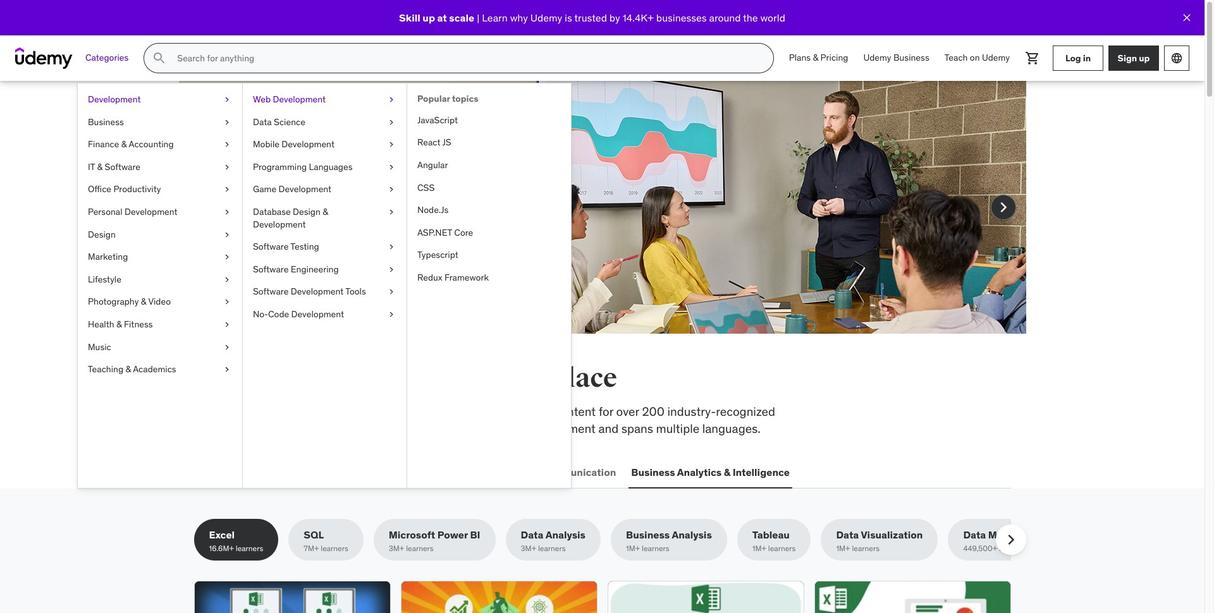 Task type: describe. For each thing, give the bounding box(es) containing it.
typescript
[[417, 249, 458, 261]]

xsmall image for marketing
[[222, 251, 232, 264]]

udemy inside "link"
[[982, 52, 1010, 63]]

request a demo link
[[239, 236, 332, 266]]

all the skills you need in one place
[[194, 362, 617, 395]]

pricing
[[821, 52, 848, 63]]

tableau
[[752, 529, 790, 541]]

science
[[274, 116, 305, 127]]

data science link
[[243, 111, 407, 134]]

certifications,
[[194, 421, 267, 436]]

udemy business link
[[856, 43, 937, 73]]

why for scale
[[510, 11, 528, 24]]

software testing
[[253, 241, 319, 252]]

finance & accounting
[[88, 139, 174, 150]]

software engineering
[[253, 264, 339, 275]]

excel
[[209, 529, 235, 541]]

angular link
[[407, 154, 571, 177]]

photography & video
[[88, 296, 171, 308]]

udemy inside build ready-for- anything teams see why leading organizations choose to learn with udemy business.
[[265, 210, 303, 225]]

personal
[[88, 206, 122, 218]]

business link
[[78, 111, 242, 134]]

development down software development tools link
[[291, 309, 344, 320]]

xsmall image for software testing
[[386, 241, 396, 253]]

log in link
[[1053, 46, 1103, 71]]

carousel element
[[179, 81, 1026, 364]]

xsmall image for database design & development
[[386, 206, 396, 219]]

software testing link
[[243, 236, 407, 258]]

& inside database design & development
[[323, 206, 328, 218]]

tableau 1m+ learners
[[752, 529, 796, 554]]

fitness
[[124, 319, 153, 330]]

business for business analysis 1m+ learners
[[626, 529, 670, 541]]

request
[[247, 244, 287, 257]]

1 horizontal spatial in
[[1083, 52, 1091, 64]]

xsmall image for web development
[[386, 94, 396, 106]]

anything
[[239, 161, 330, 188]]

game development
[[253, 184, 331, 195]]

software development tools link
[[243, 281, 407, 303]]

& for accounting
[[121, 139, 127, 150]]

mobile
[[253, 139, 279, 150]]

xsmall image for office productivity
[[222, 184, 232, 196]]

xsmall image for teaching & academics
[[222, 364, 232, 376]]

businesses
[[656, 11, 707, 24]]

workplace
[[284, 404, 339, 419]]

office productivity link
[[78, 179, 242, 201]]

web development element
[[407, 83, 571, 488]]

submit search image
[[152, 51, 167, 66]]

teams
[[334, 161, 395, 188]]

communication button
[[537, 457, 619, 488]]

finance & accounting link
[[78, 134, 242, 156]]

leadership button
[[390, 457, 448, 488]]

with
[[239, 210, 262, 225]]

xsmall image for health & fitness
[[222, 319, 232, 331]]

finance
[[88, 139, 119, 150]]

& for fitness
[[116, 319, 122, 330]]

catalog
[[290, 421, 330, 436]]

covering
[[194, 404, 242, 419]]

topics
[[452, 93, 478, 104]]

design inside database design & development
[[293, 206, 321, 218]]

game
[[253, 184, 276, 195]]

topic filters element
[[194, 519, 1049, 561]]

data for science
[[253, 116, 272, 127]]

business analytics & intelligence
[[631, 466, 790, 478]]

development for game development link
[[279, 184, 331, 195]]

css link
[[407, 177, 571, 199]]

0 vertical spatial skills
[[281, 362, 350, 395]]

Search for anything text field
[[175, 47, 758, 69]]

recognized
[[716, 404, 775, 419]]

xsmall image for mobile development
[[386, 139, 396, 151]]

teach
[[945, 52, 968, 63]]

web for web development link
[[253, 94, 271, 105]]

visualization
[[861, 529, 923, 541]]

asp.net core link
[[407, 222, 571, 244]]

development for personal development "link"
[[125, 206, 177, 218]]

technical
[[385, 404, 434, 419]]

xsmall image for software engineering
[[386, 264, 396, 276]]

design link
[[78, 224, 242, 246]]

our
[[270, 421, 287, 436]]

learners inside sql 7m+ learners
[[321, 544, 348, 554]]

up for sign
[[1139, 52, 1150, 64]]

next image for topic filters element
[[1001, 530, 1021, 550]]

development for software development tools link
[[291, 286, 344, 297]]

node.js link
[[407, 199, 571, 222]]

js
[[442, 137, 451, 148]]

content
[[554, 404, 596, 419]]

xsmall image for personal development
[[222, 206, 232, 219]]

trusted
[[574, 11, 607, 24]]

personal development
[[88, 206, 177, 218]]

xsmall image for finance & accounting
[[222, 139, 232, 151]]

udemy image
[[15, 47, 73, 69]]

it
[[88, 161, 95, 172]]

web development for web development button
[[196, 466, 285, 478]]

log
[[1065, 52, 1081, 64]]

learn
[[482, 11, 508, 24]]

personal development link
[[78, 201, 242, 224]]

xsmall image for photography & video
[[222, 296, 232, 309]]

microsoft power bi 3m+ learners
[[389, 529, 480, 554]]

analysis for data analysis
[[545, 529, 586, 541]]

development for web development link
[[273, 94, 326, 105]]

software development tools
[[253, 286, 366, 297]]

web development for web development link
[[253, 94, 326, 105]]

& for video
[[141, 296, 146, 308]]

3m+ inside data analysis 3m+ learners
[[521, 544, 536, 554]]

by
[[609, 11, 620, 24]]

excel 16.6m+ learners
[[209, 529, 263, 554]]

data for analysis
[[521, 529, 543, 541]]

photography
[[88, 296, 139, 308]]

game development link
[[243, 179, 407, 201]]

video
[[148, 296, 171, 308]]

analysis for business analysis
[[672, 529, 712, 541]]

react js
[[417, 137, 451, 148]]

multiple
[[656, 421, 700, 436]]

industry-
[[667, 404, 716, 419]]

including
[[475, 404, 524, 419]]

|
[[477, 11, 480, 24]]

xsmall image for it & software
[[222, 161, 232, 174]]

1m+ for data visualization
[[836, 544, 850, 554]]

asp.net
[[417, 227, 452, 238]]

xsmall image for design
[[222, 229, 232, 241]]

on
[[970, 52, 980, 63]]

no-code development link
[[243, 303, 407, 326]]

a
[[289, 244, 295, 257]]

database
[[253, 206, 291, 218]]

200
[[642, 404, 665, 419]]

node.js
[[417, 204, 449, 216]]

request a demo
[[247, 244, 325, 257]]

marketing link
[[78, 246, 242, 269]]

skill up at scale | learn why udemy is trusted by 14.4k+ businesses around the world
[[399, 11, 785, 24]]

plans & pricing
[[789, 52, 848, 63]]

world
[[760, 11, 785, 24]]

development down the categories 'dropdown button'
[[88, 94, 141, 105]]

development link
[[78, 89, 242, 111]]



Task type: vqa. For each thing, say whether or not it's contained in the screenshot.


Task type: locate. For each thing, give the bounding box(es) containing it.
& down game development link
[[323, 206, 328, 218]]

to left learn
[[446, 193, 457, 208]]

development up programming languages
[[282, 139, 334, 150]]

learners inside data analysis 3m+ learners
[[538, 544, 566, 554]]

xsmall image for music
[[222, 341, 232, 354]]

web development inside button
[[196, 466, 285, 478]]

typescript link
[[407, 244, 571, 267]]

development down programming languages
[[279, 184, 331, 195]]

1 vertical spatial up
[[1139, 52, 1150, 64]]

web development
[[253, 94, 326, 105], [196, 466, 285, 478]]

& for software
[[97, 161, 103, 172]]

16.6m+
[[209, 544, 234, 554]]

1m+ inside business analysis 1m+ learners
[[626, 544, 640, 554]]

xsmall image left typescript
[[386, 241, 396, 253]]

teaching & academics
[[88, 364, 176, 375]]

xsmall image inside the music link
[[222, 341, 232, 354]]

shopping cart with 0 items image
[[1025, 51, 1040, 66]]

3m+ inside microsoft power bi 3m+ learners
[[389, 544, 404, 554]]

why right learn
[[510, 11, 528, 24]]

web development down certifications,
[[196, 466, 285, 478]]

for-
[[363, 136, 400, 163]]

1m+ inside data visualization 1m+ learners
[[836, 544, 850, 554]]

xsmall image
[[222, 94, 232, 106], [222, 139, 232, 151], [386, 139, 396, 151], [386, 161, 396, 174], [222, 184, 232, 196], [386, 184, 396, 196], [386, 206, 396, 219], [222, 229, 232, 241], [222, 251, 232, 264], [222, 274, 232, 286], [386, 286, 396, 298], [222, 296, 232, 309], [386, 309, 396, 321], [222, 319, 232, 331], [222, 341, 232, 354]]

0 horizontal spatial in
[[471, 362, 495, 395]]

data analysis 3m+ learners
[[521, 529, 586, 554]]

up left at
[[423, 11, 435, 24]]

xsmall image for no-code development
[[386, 309, 396, 321]]

0 horizontal spatial to
[[371, 404, 382, 419]]

xsmall image inside the office productivity link
[[222, 184, 232, 196]]

analysis
[[545, 529, 586, 541], [672, 529, 712, 541]]

skills up supports
[[342, 404, 369, 419]]

engineering
[[291, 264, 339, 275]]

xsmall image for data science
[[386, 116, 396, 128]]

scale
[[449, 11, 474, 24]]

in right log
[[1083, 52, 1091, 64]]

1 vertical spatial skills
[[342, 404, 369, 419]]

1 horizontal spatial the
[[743, 11, 758, 24]]

web for web development button
[[196, 466, 218, 478]]

critical
[[245, 404, 281, 419]]

learners
[[236, 544, 263, 554], [321, 544, 348, 554], [406, 544, 434, 554], [538, 544, 566, 554], [642, 544, 669, 554], [768, 544, 796, 554], [852, 544, 880, 554], [999, 544, 1027, 554]]

learners inside "tableau 1m+ learners"
[[768, 544, 796, 554]]

1 vertical spatial web
[[196, 466, 218, 478]]

one
[[500, 362, 546, 395]]

0 horizontal spatial web
[[196, 466, 218, 478]]

0 vertical spatial why
[[510, 11, 528, 24]]

xsmall image inside it & software link
[[222, 161, 232, 174]]

data up mobile
[[253, 116, 272, 127]]

xsmall image inside business link
[[222, 116, 232, 128]]

xsmall image left build
[[222, 161, 232, 174]]

xsmall image inside teaching & academics "link"
[[222, 364, 232, 376]]

data up 449,500+
[[963, 529, 986, 541]]

learners inside excel 16.6m+ learners
[[236, 544, 263, 554]]

xsmall image for game development
[[386, 184, 396, 196]]

core
[[454, 227, 473, 238]]

design down personal
[[88, 229, 116, 240]]

xsmall image inside lifestyle link
[[222, 274, 232, 286]]

office productivity
[[88, 184, 161, 195]]

xsmall image for lifestyle
[[222, 274, 232, 286]]

business analytics & intelligence button
[[629, 457, 792, 488]]

2 1m+ from the left
[[752, 544, 766, 554]]

bi
[[470, 529, 480, 541]]

xsmall image left with
[[222, 206, 232, 219]]

xsmall image inside finance & accounting link
[[222, 139, 232, 151]]

1 horizontal spatial 3m+
[[521, 544, 536, 554]]

xsmall image for software development tools
[[386, 286, 396, 298]]

1 analysis from the left
[[545, 529, 586, 541]]

0 vertical spatial in
[[1083, 52, 1091, 64]]

is
[[565, 11, 572, 24]]

business for business
[[88, 116, 124, 127]]

& right analytics
[[724, 466, 730, 478]]

next image inside carousel element
[[993, 197, 1013, 218]]

leadership
[[392, 466, 446, 478]]

udemy right pricing
[[863, 52, 891, 63]]

& right teaching
[[126, 364, 131, 375]]

xsmall image inside software development tools link
[[386, 286, 396, 298]]

software engineering link
[[243, 258, 407, 281]]

1 horizontal spatial analysis
[[672, 529, 712, 541]]

why inside build ready-for- anything teams see why leading organizations choose to learn with udemy business.
[[263, 193, 284, 208]]

0 horizontal spatial design
[[88, 229, 116, 240]]

web down certifications,
[[196, 466, 218, 478]]

0 horizontal spatial the
[[236, 362, 276, 395]]

design down game development
[[293, 206, 321, 218]]

7 learners from the left
[[852, 544, 880, 554]]

& inside "link"
[[126, 364, 131, 375]]

1 vertical spatial web development
[[196, 466, 285, 478]]

skills inside covering critical workplace skills to technical topics, including prep content for over 200 industry-recognized certifications, our catalog supports well-rounded professional development and spans multiple languages.
[[342, 404, 369, 419]]

development down database
[[253, 219, 306, 230]]

& left video
[[141, 296, 146, 308]]

for
[[599, 404, 613, 419]]

place
[[551, 362, 617, 395]]

web inside button
[[196, 466, 218, 478]]

up for skill
[[423, 11, 435, 24]]

xsmall image inside data science link
[[386, 116, 396, 128]]

ready-
[[299, 136, 363, 163]]

& inside button
[[724, 466, 730, 478]]

demo
[[297, 244, 325, 257]]

0 horizontal spatial why
[[263, 193, 284, 208]]

to up supports
[[371, 404, 382, 419]]

& for pricing
[[813, 52, 818, 63]]

health & fitness
[[88, 319, 153, 330]]

modeling
[[988, 529, 1034, 541]]

software
[[105, 161, 140, 172], [253, 241, 289, 252], [253, 264, 289, 275], [253, 286, 289, 297]]

learners inside data visualization 1m+ learners
[[852, 544, 880, 554]]

1m+ inside "tableau 1m+ learners"
[[752, 544, 766, 554]]

framework
[[444, 272, 489, 283]]

xsmall image inside programming languages link
[[386, 161, 396, 174]]

learners inside business analysis 1m+ learners
[[642, 544, 669, 554]]

software for software testing
[[253, 241, 289, 252]]

& right health
[[116, 319, 122, 330]]

udemy business
[[863, 52, 929, 63]]

0 vertical spatial design
[[293, 206, 321, 218]]

data left visualization
[[836, 529, 859, 541]]

to inside build ready-for- anything teams see why leading organizations choose to learn with udemy business.
[[446, 193, 457, 208]]

xsmall image inside marketing link
[[222, 251, 232, 264]]

1 learners from the left
[[236, 544, 263, 554]]

languages
[[309, 161, 353, 172]]

web up 'data science'
[[253, 94, 271, 105]]

xsmall image for business
[[222, 116, 232, 128]]

data right bi
[[521, 529, 543, 541]]

the left world
[[743, 11, 758, 24]]

1 3m+ from the left
[[389, 544, 404, 554]]

learners inside microsoft power bi 3m+ learners
[[406, 544, 434, 554]]

& for academics
[[126, 364, 131, 375]]

office
[[88, 184, 111, 195]]

software up office productivity
[[105, 161, 140, 172]]

development down certifications,
[[220, 466, 285, 478]]

business.
[[306, 210, 357, 225]]

academics
[[133, 364, 176, 375]]

0 vertical spatial to
[[446, 193, 457, 208]]

0 horizontal spatial 1m+
[[626, 544, 640, 554]]

xsmall image for programming languages
[[386, 161, 396, 174]]

data inside the 'data modeling 449,500+ learners'
[[963, 529, 986, 541]]

mobile development
[[253, 139, 334, 150]]

skills up workplace
[[281, 362, 350, 395]]

popular
[[417, 93, 450, 104]]

power
[[438, 529, 468, 541]]

xsmall image inside no-code development "link"
[[386, 309, 396, 321]]

it & software
[[88, 161, 140, 172]]

3 learners from the left
[[406, 544, 434, 554]]

build
[[239, 136, 295, 163]]

intelligence
[[733, 466, 790, 478]]

no-code development
[[253, 309, 344, 320]]

2 horizontal spatial 1m+
[[836, 544, 850, 554]]

next image for carousel element
[[993, 197, 1013, 218]]

web development button
[[194, 457, 287, 488]]

449,500+
[[963, 544, 997, 554]]

0 horizontal spatial analysis
[[545, 529, 586, 541]]

close image
[[1181, 11, 1193, 24]]

xsmall image inside game development link
[[386, 184, 396, 196]]

development down the office productivity link
[[125, 206, 177, 218]]

& right it
[[97, 161, 103, 172]]

xsmall image left redux
[[386, 264, 396, 276]]

web development up science
[[253, 94, 326, 105]]

analysis inside data analysis 3m+ learners
[[545, 529, 586, 541]]

categories
[[85, 52, 129, 63]]

mobile development link
[[243, 134, 407, 156]]

tools
[[345, 286, 366, 297]]

all
[[194, 362, 231, 395]]

1 vertical spatial in
[[471, 362, 495, 395]]

0 horizontal spatial up
[[423, 11, 435, 24]]

0 horizontal spatial 3m+
[[389, 544, 404, 554]]

data inside data visualization 1m+ learners
[[836, 529, 859, 541]]

0 vertical spatial the
[[743, 11, 758, 24]]

8 learners from the left
[[999, 544, 1027, 554]]

xsmall image inside 'database design & development' link
[[386, 206, 396, 219]]

choose a language image
[[1170, 52, 1183, 65]]

data visualization 1m+ learners
[[836, 529, 923, 554]]

learn
[[460, 193, 487, 208]]

data modeling 449,500+ learners
[[963, 529, 1034, 554]]

next image inside topic filters element
[[1001, 530, 1021, 550]]

health & fitness link
[[78, 314, 242, 336]]

5 learners from the left
[[642, 544, 669, 554]]

1m+ for business analysis
[[626, 544, 640, 554]]

xsmall image left popular
[[386, 94, 396, 106]]

data for visualization
[[836, 529, 859, 541]]

2 3m+ from the left
[[521, 544, 536, 554]]

learners inside the 'data modeling 449,500+ learners'
[[999, 544, 1027, 554]]

xsmall image left 'data science'
[[222, 116, 232, 128]]

business for business analytics & intelligence
[[631, 466, 675, 478]]

xsmall image up covering
[[222, 364, 232, 376]]

development for web development button
[[220, 466, 285, 478]]

in up including
[[471, 362, 495, 395]]

software up code
[[253, 286, 289, 297]]

development up science
[[273, 94, 326, 105]]

web development link
[[243, 89, 407, 111]]

music link
[[78, 336, 242, 359]]

xsmall image inside health & fitness link
[[222, 319, 232, 331]]

plans
[[789, 52, 811, 63]]

sql
[[304, 529, 324, 541]]

topics,
[[436, 404, 472, 419]]

business
[[893, 52, 929, 63], [88, 116, 124, 127], [631, 466, 675, 478], [626, 529, 670, 541]]

udemy
[[530, 11, 562, 24], [863, 52, 891, 63], [982, 52, 1010, 63], [265, 210, 303, 225]]

1 vertical spatial to
[[371, 404, 382, 419]]

1 horizontal spatial design
[[293, 206, 321, 218]]

redux framework link
[[407, 267, 571, 289]]

udemy left is
[[530, 11, 562, 24]]

& right plans
[[813, 52, 818, 63]]

xsmall image for development
[[222, 94, 232, 106]]

software down request
[[253, 264, 289, 275]]

choose
[[405, 193, 443, 208]]

business inside business analysis 1m+ learners
[[626, 529, 670, 541]]

1 horizontal spatial why
[[510, 11, 528, 24]]

development down engineering
[[291, 286, 344, 297]]

software for software development tools
[[253, 286, 289, 297]]

up right sign
[[1139, 52, 1150, 64]]

development inside button
[[220, 466, 285, 478]]

to inside covering critical workplace skills to technical topics, including prep content for over 200 industry-recognized certifications, our catalog supports well-rounded professional development and spans multiple languages.
[[371, 404, 382, 419]]

1 horizontal spatial up
[[1139, 52, 1150, 64]]

marketing
[[88, 251, 128, 263]]

2 learners from the left
[[321, 544, 348, 554]]

business inside button
[[631, 466, 675, 478]]

2 analysis from the left
[[672, 529, 712, 541]]

data for modeling
[[963, 529, 986, 541]]

software for software engineering
[[253, 264, 289, 275]]

0 vertical spatial up
[[423, 11, 435, 24]]

next image
[[993, 197, 1013, 218], [1001, 530, 1021, 550]]

the up critical
[[236, 362, 276, 395]]

0 vertical spatial next image
[[993, 197, 1013, 218]]

over
[[616, 404, 639, 419]]

software left a on the top left of page
[[253, 241, 289, 252]]

6 learners from the left
[[768, 544, 796, 554]]

data inside data analysis 3m+ learners
[[521, 529, 543, 541]]

xsmall image inside web development link
[[386, 94, 396, 106]]

0 vertical spatial web
[[253, 94, 271, 105]]

3 1m+ from the left
[[836, 544, 850, 554]]

udemy down leading
[[265, 210, 303, 225]]

teaching & academics link
[[78, 359, 242, 381]]

xsmall image inside software testing link
[[386, 241, 396, 253]]

database design & development link
[[243, 201, 407, 236]]

udemy right on
[[982, 52, 1010, 63]]

why for anything
[[263, 193, 284, 208]]

lifestyle link
[[78, 269, 242, 291]]

1 vertical spatial design
[[88, 229, 116, 240]]

1 horizontal spatial 1m+
[[752, 544, 766, 554]]

analysis inside business analysis 1m+ learners
[[672, 529, 712, 541]]

why right see
[[263, 193, 284, 208]]

development
[[525, 421, 596, 436]]

xsmall image inside 'mobile development' link
[[386, 139, 396, 151]]

development inside database design & development
[[253, 219, 306, 230]]

productivity
[[113, 184, 161, 195]]

development for 'mobile development' link
[[282, 139, 334, 150]]

xsmall image inside software engineering link
[[386, 264, 396, 276]]

xsmall image
[[386, 94, 396, 106], [222, 116, 232, 128], [386, 116, 396, 128], [222, 161, 232, 174], [222, 206, 232, 219], [386, 241, 396, 253], [386, 264, 396, 276], [222, 364, 232, 376]]

4 learners from the left
[[538, 544, 566, 554]]

1 vertical spatial the
[[236, 362, 276, 395]]

supports
[[333, 421, 380, 436]]

xsmall image inside photography & video link
[[222, 296, 232, 309]]

1 horizontal spatial to
[[446, 193, 457, 208]]

xsmall image inside development link
[[222, 94, 232, 106]]

1 horizontal spatial web
[[253, 94, 271, 105]]

programming
[[253, 161, 307, 172]]

1 vertical spatial why
[[263, 193, 284, 208]]

sign up link
[[1109, 46, 1159, 71]]

business analysis 1m+ learners
[[626, 529, 712, 554]]

& right finance
[[121, 139, 127, 150]]

xsmall image inside personal development "link"
[[222, 206, 232, 219]]

javascript
[[417, 114, 458, 126]]

xsmall image up "for-"
[[386, 116, 396, 128]]

0 vertical spatial web development
[[253, 94, 326, 105]]

teach on udemy
[[945, 52, 1010, 63]]

redux
[[417, 272, 442, 283]]

xsmall image inside design link
[[222, 229, 232, 241]]

7m+
[[304, 544, 319, 554]]

react
[[417, 137, 440, 148]]

1 1m+ from the left
[[626, 544, 640, 554]]

1 vertical spatial next image
[[1001, 530, 1021, 550]]



